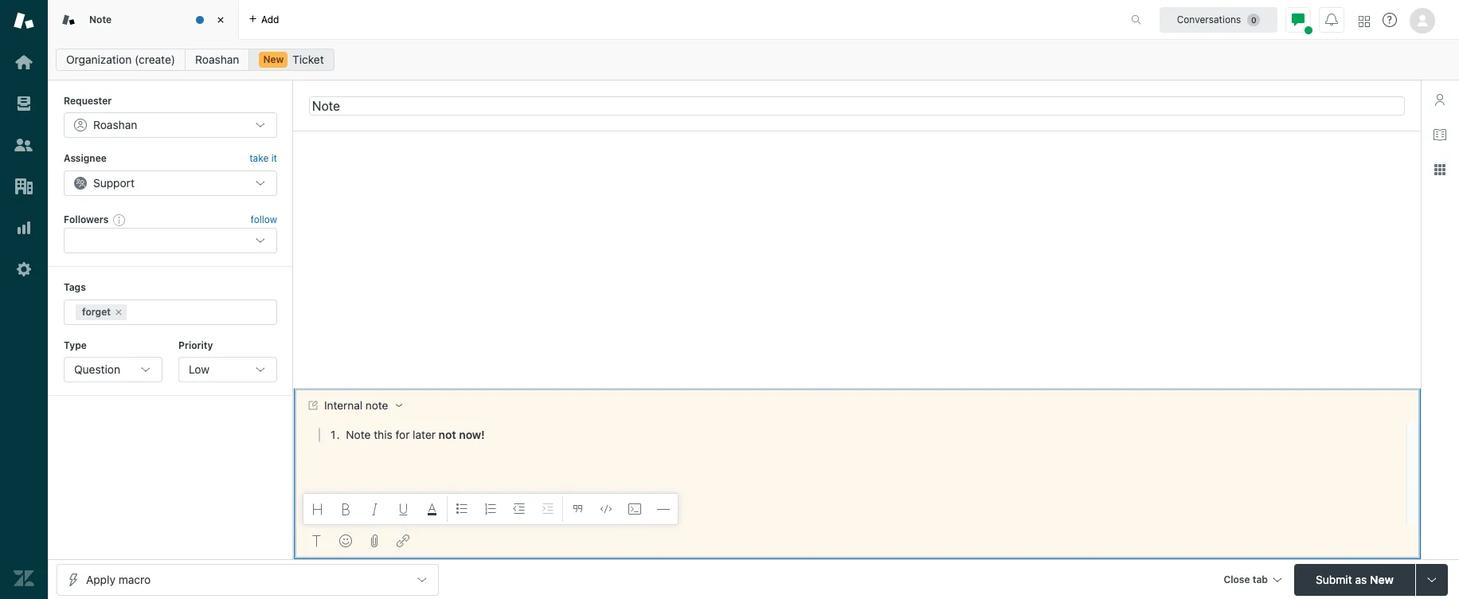 Task type: describe. For each thing, give the bounding box(es) containing it.
bold (cmd b) image
[[340, 503, 353, 515]]

now!
[[459, 428, 485, 442]]

organizations image
[[14, 176, 34, 197]]

secondary element
[[48, 44, 1460, 76]]

customer context image
[[1434, 93, 1447, 106]]

underline (cmd u) image
[[398, 503, 410, 515]]

roashan inside "link"
[[195, 53, 239, 66]]

roashan inside requester element
[[93, 118, 137, 132]]

conversations button
[[1160, 7, 1278, 32]]

close tab button
[[1217, 564, 1288, 598]]

ticket
[[293, 53, 324, 66]]

add attachment image
[[368, 535, 381, 547]]

increase indent (cmd ]) image
[[542, 503, 555, 515]]

remove image
[[114, 307, 123, 317]]

add button
[[239, 0, 289, 39]]

code block (ctrl shift 6) image
[[629, 503, 641, 515]]

zendesk products image
[[1359, 16, 1370, 27]]

note for note this for later not now!
[[346, 428, 371, 442]]

organization (create) button
[[56, 49, 186, 71]]

this
[[374, 428, 393, 442]]

numbered list (cmd shift 7) image
[[484, 503, 497, 515]]

displays possible ticket submission types image
[[1426, 573, 1439, 586]]

(create)
[[135, 53, 175, 66]]

1 horizontal spatial new
[[1370, 572, 1394, 586]]

conversations
[[1177, 13, 1242, 25]]

not
[[439, 428, 456, 442]]

insert emojis image
[[339, 535, 352, 547]]

customers image
[[14, 135, 34, 155]]

get started image
[[14, 52, 34, 73]]

format text image
[[311, 535, 323, 547]]

support
[[93, 176, 135, 189]]

type
[[64, 339, 87, 351]]

macro
[[118, 572, 151, 586]]

knowledge image
[[1434, 128, 1447, 141]]

for
[[396, 428, 410, 442]]

assignee
[[64, 152, 107, 164]]

quote (cmd shift 9) image
[[571, 503, 584, 515]]

italic (cmd i) image
[[369, 503, 382, 515]]

note this for later not now!
[[346, 428, 485, 442]]

low
[[189, 362, 210, 376]]

new inside secondary "element"
[[263, 53, 284, 65]]

followers element
[[64, 228, 277, 254]]

notifications image
[[1326, 13, 1339, 26]]

get help image
[[1383, 13, 1397, 27]]

organization
[[66, 53, 132, 66]]

assignee element
[[64, 170, 277, 196]]

requester
[[64, 95, 112, 107]]

apps image
[[1434, 163, 1447, 176]]

tags
[[64, 281, 86, 293]]

add link (cmd k) image
[[397, 535, 410, 547]]

headings image
[[312, 503, 324, 515]]

internal
[[324, 399, 363, 412]]



Task type: locate. For each thing, give the bounding box(es) containing it.
main element
[[0, 0, 48, 599]]

new right as in the bottom of the page
[[1370, 572, 1394, 586]]

as
[[1356, 572, 1367, 586]]

decrease indent (cmd [) image
[[513, 503, 526, 515]]

new left the ticket
[[263, 53, 284, 65]]

tabs tab list
[[48, 0, 1115, 40]]

0 horizontal spatial roashan
[[93, 118, 137, 132]]

roashan down requester
[[93, 118, 137, 132]]

bulleted list (cmd shift 8) image
[[456, 503, 468, 515]]

follow button
[[251, 213, 277, 227]]

0 horizontal spatial note
[[89, 13, 112, 25]]

horizontal rule (cmd shift l) image
[[657, 503, 670, 515]]

Internal note composer text field
[[301, 422, 1402, 456]]

submit as new
[[1316, 572, 1394, 586]]

close tab
[[1224, 573, 1268, 585]]

priority
[[178, 339, 213, 351]]

1 vertical spatial note
[[346, 428, 371, 442]]

close
[[1224, 573, 1250, 585]]

code span (ctrl shift 5) image
[[600, 503, 613, 515]]

note for note
[[89, 13, 112, 25]]

views image
[[14, 93, 34, 114]]

roashan down close icon
[[195, 53, 239, 66]]

it
[[271, 152, 277, 164]]

note inside 'text field'
[[346, 428, 371, 442]]

button displays agent's chat status as online. image
[[1292, 13, 1305, 26]]

roashan link
[[185, 49, 250, 71]]

take
[[250, 152, 269, 164]]

apply macro
[[86, 572, 151, 586]]

0 vertical spatial new
[[263, 53, 284, 65]]

1 vertical spatial new
[[1370, 572, 1394, 586]]

forget
[[82, 306, 111, 318]]

close image
[[213, 12, 229, 28]]

1 horizontal spatial roashan
[[195, 53, 239, 66]]

note
[[366, 399, 388, 412]]

0 vertical spatial roashan
[[195, 53, 239, 66]]

roashan
[[195, 53, 239, 66], [93, 118, 137, 132]]

reporting image
[[14, 218, 34, 238]]

note inside tab
[[89, 13, 112, 25]]

add
[[261, 13, 279, 25]]

internal note button
[[294, 389, 415, 422]]

minimize composer image
[[851, 382, 864, 395]]

submit
[[1316, 572, 1353, 586]]

zendesk support image
[[14, 10, 34, 31]]

later
[[413, 428, 436, 442]]

0 horizontal spatial new
[[263, 53, 284, 65]]

low button
[[178, 357, 277, 382]]

Subject field
[[309, 96, 1405, 115]]

info on adding followers image
[[113, 214, 126, 226]]

tab
[[1253, 573, 1268, 585]]

question
[[74, 362, 120, 376]]

followers
[[64, 213, 109, 225]]

note left this
[[346, 428, 371, 442]]

1 horizontal spatial note
[[346, 428, 371, 442]]

take it
[[250, 152, 277, 164]]

new
[[263, 53, 284, 65], [1370, 572, 1394, 586]]

note tab
[[48, 0, 239, 40]]

note up organization
[[89, 13, 112, 25]]

note
[[89, 13, 112, 25], [346, 428, 371, 442]]

question button
[[64, 357, 163, 382]]

organization (create)
[[66, 53, 175, 66]]

apply
[[86, 572, 115, 586]]

1 vertical spatial roashan
[[93, 118, 137, 132]]

0 vertical spatial note
[[89, 13, 112, 25]]

take it button
[[250, 151, 277, 167]]

internal note
[[324, 399, 388, 412]]

zendesk image
[[14, 568, 34, 589]]

follow
[[251, 214, 277, 225]]

requester element
[[64, 113, 277, 138]]

admin image
[[14, 259, 34, 280]]



Task type: vqa. For each thing, say whether or not it's contained in the screenshot.
man inside the button
no



